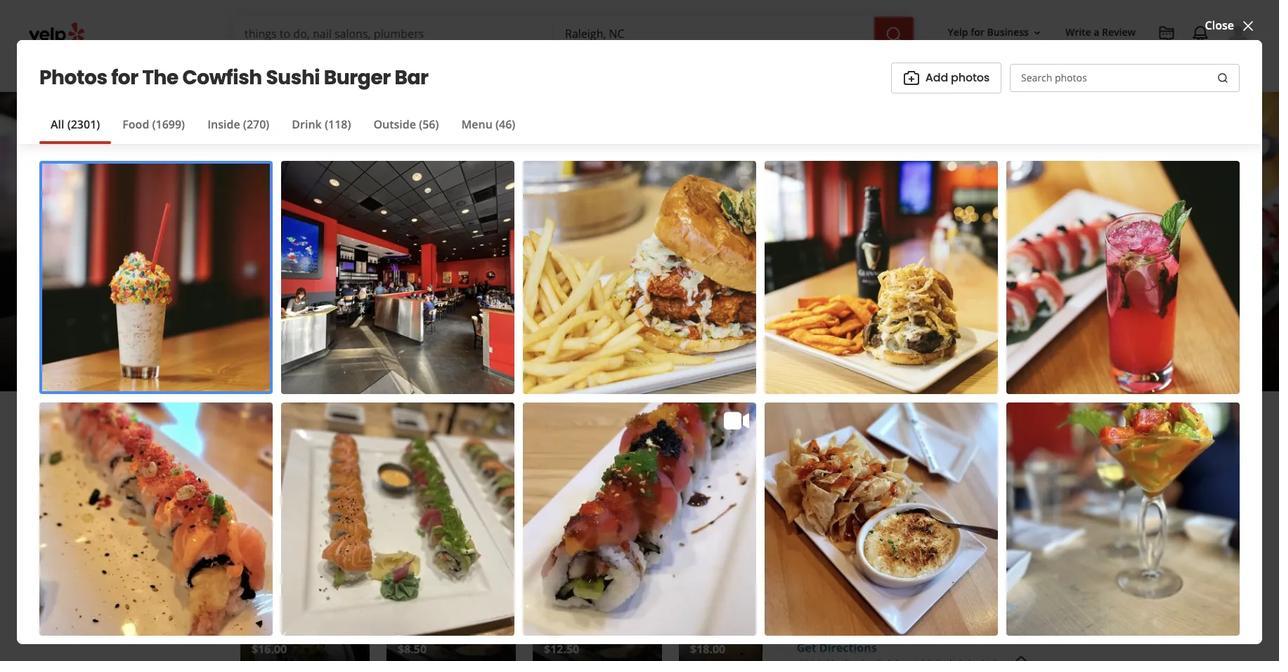 Task type: vqa. For each thing, say whether or not it's contained in the screenshot.
a corresponding to review
yes



Task type: locate. For each thing, give the bounding box(es) containing it.
24 chevron down v2 image inside restaurants link
[[300, 61, 317, 78]]

add
[[926, 69, 948, 86], [401, 427, 423, 443]]

business
[[987, 26, 1029, 39]]

firecracker roll image
[[679, 564, 809, 662]]

24 close v2 image
[[1240, 17, 1257, 34]]

2 24 chevron down v2 image from the left
[[410, 61, 427, 78]]

open 11:00 am - 9:30 pm
[[238, 324, 374, 340]]

1 horizontal spatial a
[[1094, 26, 1100, 39]]

add photo
[[401, 427, 459, 443]]

add inside add photo link
[[401, 427, 423, 443]]

1 vertical spatial see
[[917, 339, 937, 355]]

sushi up drink
[[266, 64, 320, 91]]

see left hours
[[389, 326, 403, 338]]

popular dishes
[[238, 533, 321, 549]]

photo of the cowfish sushi burger bar - raleigh, nc, us. the chun-li image
[[1248, 92, 1280, 392]]

1 vertical spatial search image
[[1218, 72, 1229, 84]]

photos right 2.3k
[[980, 339, 1019, 355]]

0 horizontal spatial bars
[[379, 301, 404, 316]]

write
[[1066, 26, 1092, 39], [271, 427, 300, 443]]

1 horizontal spatial food
[[840, 432, 874, 451]]

a for review
[[303, 427, 311, 443]]

3
[[380, 347, 386, 360]]

Search photos text field
[[1010, 64, 1240, 92]]

see hours
[[389, 326, 429, 338]]

all (2301)
[[51, 116, 100, 132]]

1 vertical spatial add
[[401, 427, 423, 443]]

$12.50 link
[[533, 564, 662, 662]]

(118)
[[325, 116, 351, 132]]

0 vertical spatial menu
[[462, 116, 493, 132]]

0 horizontal spatial see
[[389, 326, 403, 338]]

a left review
[[1094, 26, 1100, 39]]

see left all
[[917, 339, 937, 355]]

drink
[[292, 116, 322, 132]]

photo of the cowfish sushi burger bar - raleigh, nc, us. the not-from-buffalo chicken sandwich image
[[599, 92, 1048, 392]]

$18.00
[[690, 642, 726, 657]]

add inside add photos link
[[926, 69, 948, 86]]

search image left yelp
[[886, 26, 903, 43]]

1 bars from the left
[[379, 301, 404, 316]]

add right 24 camera v2 icon on the bottom left
[[401, 427, 423, 443]]

photo of the cowfish sushi burger bar - raleigh, nc, us. bedrock blast image
[[0, 92, 200, 392]]

notifications image
[[1192, 25, 1209, 42]]

1 vertical spatial food
[[840, 432, 874, 451]]

for
[[971, 26, 985, 39], [111, 64, 138, 91]]

bars
[[379, 301, 404, 316], [460, 301, 485, 316]]

photos for the cowfish sushi burger bar
[[39, 64, 429, 91]]

menu left (46)
[[462, 116, 493, 132]]

thecowfish.com
[[797, 560, 886, 576]]

1 vertical spatial menu
[[238, 496, 277, 516]]

0 horizontal spatial food
[[123, 116, 149, 132]]

1 horizontal spatial add
[[926, 69, 948, 86]]

burgers link
[[410, 301, 454, 316]]

1 vertical spatial bar
[[675, 217, 734, 264]]

1 horizontal spatial menu
[[462, 116, 493, 132]]

16 chevron down v2 image
[[1032, 27, 1043, 38]]

$$
[[314, 301, 327, 316]]

2 horizontal spatial sushi
[[452, 217, 546, 264]]

next image
[[738, 605, 753, 622]]

the up the food (1699)
[[142, 64, 178, 91]]

order food
[[797, 432, 874, 451]]

add photo link
[[366, 420, 471, 451]]

home
[[340, 62, 368, 76]]

24 chevron down v2 image
[[300, 61, 317, 78], [410, 61, 427, 78]]

0 horizontal spatial bar
[[395, 64, 429, 91]]

1 vertical spatial for
[[111, 64, 138, 91]]

24 phone v2 image
[[1013, 600, 1030, 617]]

0 horizontal spatial for
[[111, 64, 138, 91]]

restaurants
[[243, 62, 298, 76]]

1 vertical spatial the
[[238, 217, 300, 264]]

photos down yelp
[[951, 69, 990, 86]]

search image
[[886, 26, 903, 43], [1218, 72, 1229, 84]]

menu up popular
[[238, 496, 277, 516]]

see for see all 2.3k photos
[[917, 339, 937, 355]]

bars up see hours
[[379, 301, 404, 316]]

1 vertical spatial order
[[912, 501, 944, 517]]

2 bars from the left
[[460, 301, 485, 316]]

menu (46)
[[462, 116, 516, 132]]

1 horizontal spatial order
[[912, 501, 944, 517]]

784-
[[826, 600, 849, 616]]

services
[[370, 62, 407, 76]]

sushi up pm
[[346, 301, 376, 316]]

24 chevron down v2 image right the services
[[410, 61, 427, 78]]

add right the 24 add photo v2
[[926, 69, 948, 86]]

0 horizontal spatial menu
[[238, 496, 277, 516]]

review
[[1102, 26, 1136, 39]]

0 horizontal spatial 24 chevron down v2 image
[[300, 61, 317, 78]]

1 horizontal spatial cowfish
[[307, 217, 445, 264]]

write for write a review
[[1066, 26, 1092, 39]]

user actions element
[[937, 18, 1271, 104]]

write left review
[[1066, 26, 1092, 39]]

outside (56)
[[374, 116, 439, 132]]

food up pick
[[840, 432, 874, 451]]

cowfish up inside
[[182, 64, 262, 91]]

add photos link
[[891, 62, 1002, 93]]

food
[[123, 116, 149, 132], [840, 432, 874, 451]]

photo of the cowfish sushi burger bar - raleigh, nc, us. the stout burger image
[[1048, 92, 1248, 392]]

(2301)
[[67, 116, 100, 132]]

0 vertical spatial cowfish
[[182, 64, 262, 91]]

24 chevron down v2 image inside home services link
[[410, 61, 427, 78]]

home services link
[[328, 51, 438, 91]]

0 horizontal spatial add
[[401, 427, 423, 443]]

24 camera v2 image
[[378, 427, 395, 444]]

all
[[51, 116, 64, 132]]

0 horizontal spatial the
[[142, 64, 178, 91]]

24 chevron down v2 image for home services
[[410, 61, 427, 78]]

full
[[693, 534, 712, 549]]

0 horizontal spatial order
[[797, 432, 837, 451]]

1 horizontal spatial burger
[[553, 217, 669, 264]]

yelp for business button
[[943, 20, 1049, 45]]

$12.50
[[544, 642, 579, 657]]

add photos
[[926, 69, 990, 86]]

a for review
[[1094, 26, 1100, 39]]

write inside 'user actions' element
[[1066, 26, 1092, 39]]

claimed
[[252, 301, 296, 316]]

1 horizontal spatial write
[[1066, 26, 1092, 39]]

bars down reviews)
[[460, 301, 485, 316]]

order inside button
[[912, 501, 944, 517]]

0 horizontal spatial ,
[[404, 301, 407, 316]]

None search field
[[233, 17, 917, 51]]

the
[[142, 64, 178, 91], [238, 217, 300, 264]]

1 horizontal spatial sushi
[[346, 301, 376, 316]]

in
[[894, 463, 903, 476]]

for right photos
[[111, 64, 138, 91]]

24 chevron down v2 image right restaurants
[[300, 61, 317, 78]]

24 share v2 image
[[489, 427, 505, 444]]

1 horizontal spatial for
[[971, 26, 985, 39]]

(919)
[[797, 600, 823, 616]]

order up no fees
[[797, 432, 837, 451]]

, up see hours
[[404, 301, 407, 316]]

sushi bars link
[[346, 301, 404, 316]]

24 star v2 image
[[249, 427, 266, 444]]

, left bars link at the left
[[454, 301, 457, 316]]

24 save outline v2 image
[[573, 427, 590, 444]]

fees
[[814, 463, 836, 476]]

sushi up reviews)
[[452, 217, 546, 264]]

order right start
[[912, 501, 944, 517]]

pick up in 15-25 mins
[[859, 463, 956, 476]]

0 vertical spatial sushi
[[266, 64, 320, 91]]

0 vertical spatial for
[[971, 26, 985, 39]]

1 vertical spatial a
[[303, 427, 311, 443]]

sushi
[[266, 64, 320, 91], [452, 217, 546, 264], [346, 301, 376, 316]]

1 24 chevron down v2 image from the left
[[300, 61, 317, 78]]

4.3 star rating image
[[238, 266, 361, 289]]

0 horizontal spatial write
[[271, 427, 300, 443]]

0 vertical spatial add
[[926, 69, 948, 86]]

cowfish up 4.3
[[307, 217, 445, 264]]

the up 4.3 star rating image
[[238, 217, 300, 264]]

0 vertical spatial search image
[[886, 26, 903, 43]]

0 vertical spatial a
[[1094, 26, 1100, 39]]

0 horizontal spatial burger
[[324, 64, 391, 91]]

search image down close
[[1218, 72, 1229, 84]]

close button
[[1205, 17, 1257, 34]]

(1,928
[[389, 270, 421, 285]]

$16.00
[[252, 642, 287, 657]]

0 vertical spatial see
[[389, 326, 403, 338]]

a left 'review'
[[303, 427, 311, 443]]

view
[[663, 534, 690, 549]]

close
[[1205, 18, 1235, 33]]

write for write a review
[[271, 427, 300, 443]]

business
[[335, 347, 377, 360]]

tab list containing all (2301)
[[39, 116, 527, 144]]

no fees
[[797, 463, 836, 476]]

for right yelp
[[971, 26, 985, 39]]

tab list
[[39, 116, 527, 144]]

0 horizontal spatial a
[[303, 427, 311, 443]]

food left (1699)
[[123, 116, 149, 132]]

1 horizontal spatial bars
[[460, 301, 485, 316]]

1 vertical spatial write
[[271, 427, 300, 443]]

0 vertical spatial write
[[1066, 26, 1092, 39]]

1 horizontal spatial search image
[[1218, 72, 1229, 84]]

write right the 24 star v2 "image"
[[271, 427, 300, 443]]

see
[[389, 326, 403, 338], [917, 339, 937, 355]]

(1,928 reviews) link
[[389, 270, 469, 285]]

1 horizontal spatial ,
[[454, 301, 457, 316]]

1 vertical spatial cowfish
[[307, 217, 445, 264]]

16 claim filled v2 image
[[238, 303, 249, 314]]

a
[[1094, 26, 1100, 39], [303, 427, 311, 443]]

save
[[595, 427, 623, 443]]

1 horizontal spatial see
[[917, 339, 937, 355]]

directions
[[820, 640, 877, 656]]

2.3k
[[956, 339, 977, 355]]

view full menu link
[[663, 534, 763, 549]]

for inside yelp for business button
[[971, 26, 985, 39]]

1 horizontal spatial 24 chevron down v2 image
[[410, 61, 427, 78]]

2 vertical spatial sushi
[[346, 301, 376, 316]]

0 horizontal spatial search image
[[886, 26, 903, 43]]

$16.00 link
[[240, 564, 370, 662]]

24 chevron down v2 image for restaurants
[[300, 61, 317, 78]]



Task type: describe. For each thing, give the bounding box(es) containing it.
write a review link
[[1060, 20, 1142, 45]]

the
[[316, 347, 332, 360]]

photos
[[39, 64, 107, 91]]

all
[[940, 339, 953, 355]]

0 vertical spatial order
[[797, 432, 837, 451]]

15-
[[905, 463, 920, 476]]

11:00
[[273, 324, 302, 340]]

restaurants link
[[231, 51, 328, 91]]

save button
[[561, 420, 635, 451]]

yelp
[[948, 26, 969, 39]]

(270)
[[243, 116, 270, 132]]

review
[[313, 427, 349, 443]]

$8.50 link
[[387, 564, 516, 662]]

1 vertical spatial sushi
[[452, 217, 546, 264]]

yelp for business
[[948, 26, 1029, 39]]

start order button
[[797, 494, 1030, 524]]

(1699)
[[152, 116, 185, 132]]

home services
[[340, 62, 407, 76]]

menu element
[[215, 473, 811, 662]]

see all 2.3k photos
[[917, 339, 1019, 355]]

0 horizontal spatial cowfish
[[182, 64, 262, 91]]

1 , from the left
[[404, 301, 407, 316]]

24 add photo v2 image
[[903, 69, 920, 86]]

0 vertical spatial the
[[142, 64, 178, 91]]

start order
[[883, 501, 944, 517]]

north hills roll image
[[240, 564, 370, 662]]

menu for menu
[[238, 496, 277, 516]]

for for the
[[111, 64, 138, 91]]

0 vertical spatial photos
[[951, 69, 990, 86]]

mins
[[934, 463, 956, 476]]

0 vertical spatial food
[[123, 116, 149, 132]]

add for add photos
[[926, 69, 948, 86]]

business categories element
[[231, 51, 1251, 91]]

see all 2.3k photos link
[[894, 330, 1042, 363]]

verified
[[260, 347, 299, 360]]

4.3 (1,928 reviews)
[[370, 270, 469, 285]]

1 horizontal spatial the
[[238, 217, 300, 264]]

food (1699)
[[123, 116, 185, 132]]

get directions link
[[797, 640, 877, 656]]

see hours link
[[383, 324, 436, 341]]

ago
[[429, 347, 446, 360]]

previous image
[[246, 605, 262, 622]]

menu for menu (46)
[[462, 116, 493, 132]]

burgers
[[410, 301, 454, 316]]

(919) 784-0400
[[797, 600, 875, 616]]

0 vertical spatial burger
[[324, 64, 391, 91]]

9:30
[[332, 324, 354, 340]]

24 directions v2 image
[[1013, 657, 1030, 662]]

photo of the cowfish sushi burger bar - raleigh, nc, us. lobby image
[[200, 92, 599, 392]]

am
[[304, 324, 322, 340]]

1 vertical spatial burger
[[553, 217, 669, 264]]

start
[[883, 501, 910, 517]]

$18.00 link
[[679, 564, 809, 662]]

(56)
[[419, 116, 439, 132]]

thecowfish.com link
[[797, 560, 886, 576]]

projects image
[[1159, 25, 1176, 42]]

get
[[797, 640, 817, 656]]

open
[[238, 324, 267, 340]]

0 vertical spatial bar
[[395, 64, 429, 91]]

months
[[388, 347, 426, 360]]

sushi bars , burgers , bars
[[346, 301, 485, 316]]

0 horizontal spatial sushi
[[266, 64, 320, 91]]

4.3
[[370, 270, 386, 285]]

14 chevron right outline image
[[753, 536, 763, 546]]

share button
[[477, 420, 555, 451]]

0400
[[849, 600, 875, 616]]

add for add photo
[[401, 427, 423, 443]]

verified by the business 3 months ago
[[260, 347, 446, 360]]

pm
[[357, 324, 374, 340]]

(46)
[[496, 116, 516, 132]]

1 horizontal spatial bar
[[675, 217, 734, 264]]

inside (270)
[[208, 116, 270, 132]]

drink (118)
[[292, 116, 351, 132]]

reviews)
[[424, 270, 469, 285]]

get directions
[[797, 640, 877, 656]]

by
[[301, 347, 313, 360]]

bars link
[[460, 301, 485, 316]]

2 , from the left
[[454, 301, 457, 316]]

dishes
[[284, 533, 321, 549]]

view full menu
[[663, 534, 747, 549]]

share
[[511, 427, 543, 443]]

$8.50
[[398, 642, 427, 657]]

photo
[[426, 427, 459, 443]]

hours
[[406, 326, 429, 338]]

25
[[920, 463, 931, 476]]

single mini burger image
[[387, 564, 516, 662]]

the cowfish sushi burger bar
[[238, 217, 734, 264]]

for for business
[[971, 26, 985, 39]]

24 external link v2 image
[[1013, 560, 1030, 577]]

-
[[325, 324, 329, 340]]

the cowfish mini burgers image
[[533, 564, 662, 662]]

outside
[[374, 116, 416, 132]]

up
[[880, 463, 892, 476]]

see for see hours
[[389, 326, 403, 338]]

1 vertical spatial photos
[[980, 339, 1019, 355]]

popular
[[238, 533, 282, 549]]

inside
[[208, 116, 240, 132]]



